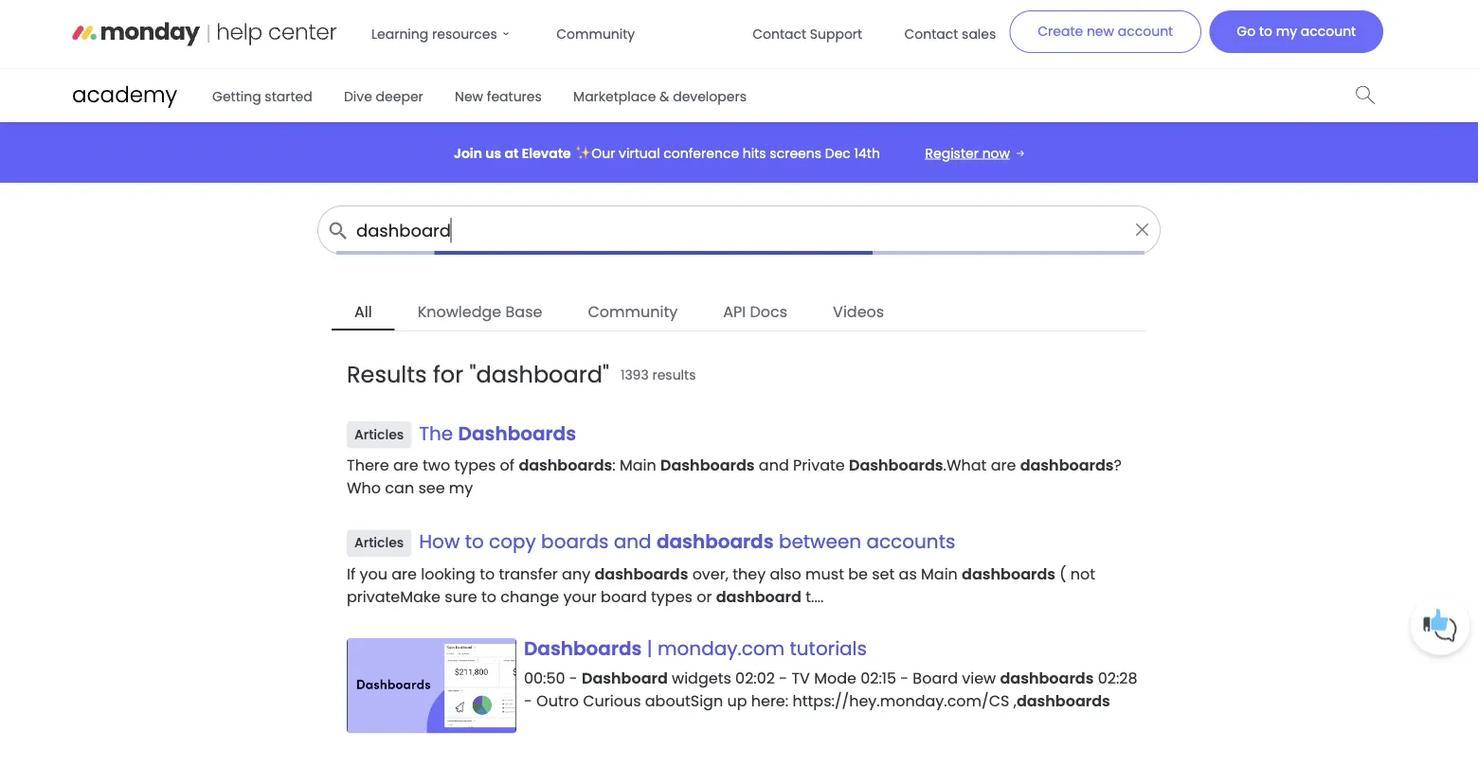 Task type: describe. For each thing, give the bounding box(es) containing it.
getting
[[212, 87, 261, 106]]

|
[[647, 635, 653, 662]]

boards
[[541, 529, 609, 556]]

over,
[[693, 563, 729, 585]]

1393 results
[[621, 366, 696, 385]]

1393
[[621, 366, 649, 385]]

new
[[1087, 22, 1115, 41]]

0 vertical spatial and
[[759, 455, 789, 476]]

dashboard t....
[[716, 586, 824, 607]]

1 " from the left
[[470, 359, 476, 391]]

started
[[265, 87, 313, 106]]

- up outro
[[570, 668, 578, 689]]

tv
[[792, 668, 810, 689]]

two
[[423, 455, 450, 476]]

contact support link
[[742, 15, 874, 53]]

our
[[592, 144, 616, 163]]

join
[[454, 144, 483, 163]]

or
[[697, 586, 712, 607]]

mode
[[814, 668, 857, 689]]

contact support
[[753, 25, 863, 43]]

can
[[385, 478, 414, 499]]

getting started
[[212, 87, 313, 106]]

if
[[347, 563, 356, 585]]

02:02
[[736, 668, 775, 689]]

also
[[770, 563, 802, 585]]

docs
[[750, 301, 788, 322]]

to right looking
[[480, 563, 495, 585]]

contact sales link
[[893, 15, 1008, 53]]

community inside "link"
[[557, 25, 635, 43]]

1 account from the left
[[1118, 22, 1174, 41]]

developers
[[673, 87, 747, 106]]

view
[[962, 668, 997, 689]]

tutorials
[[790, 635, 867, 662]]

02:28
[[1098, 668, 1138, 689]]

board
[[913, 668, 958, 689]]

learning resources link
[[360, 15, 526, 53]]

- up 'https://hey.monday.com/cs'
[[901, 668, 909, 689]]

hits
[[743, 144, 767, 163]]

who
[[347, 478, 381, 499]]

new features link
[[444, 80, 553, 113]]

dashboards | monday.com tutorials
[[524, 635, 867, 662]]

features
[[487, 87, 542, 106]]

elevate
[[522, 144, 571, 163]]

looking
[[421, 563, 476, 585]]

how to copy boards and dashboards between accounts
[[419, 529, 956, 556]]

you
[[360, 563, 388, 585]]

02:28 - outro curious aboutsign up here: https://hey.monday.com/cs ,
[[524, 668, 1138, 712]]

1 horizontal spatial main
[[921, 563, 958, 585]]

2 " from the left
[[603, 359, 609, 391]]

contact sales
[[905, 25, 997, 43]]

register now
[[926, 144, 1011, 163]]

https://hey.monday.com/cs
[[793, 690, 1010, 712]]

monday.com logo image
[[72, 15, 337, 53]]

0 vertical spatial dashboard
[[476, 359, 603, 391]]

videos
[[833, 301, 885, 322]]

14th
[[855, 144, 881, 163]]

go to my account link
[[1210, 11, 1384, 53]]

curious
[[583, 690, 641, 712]]

new
[[455, 87, 484, 106]]

dec
[[825, 144, 851, 163]]

privatemake
[[347, 586, 441, 607]]

learning
[[372, 25, 429, 43]]

the dashboards
[[419, 421, 576, 447]]

create new account link
[[1010, 10, 1202, 53]]

academy link
[[72, 78, 177, 113]]

change
[[501, 586, 559, 607]]

my inside ? who can see my
[[449, 478, 473, 499]]

go
[[1237, 22, 1256, 41]]

contact for contact support
[[753, 25, 807, 43]]

articles for the
[[355, 426, 404, 444]]

there
[[347, 455, 389, 476]]

are right ".what"
[[991, 455, 1017, 476]]

0 vertical spatial main
[[620, 455, 657, 476]]

dashboards up how to copy boards and dashboards between accounts
[[661, 455, 755, 476]]

(
[[1060, 563, 1067, 585]]

any
[[562, 563, 591, 585]]

community link
[[545, 15, 647, 53]]

set
[[872, 563, 895, 585]]

1 vertical spatial dashboard
[[716, 586, 802, 607]]

screens
[[770, 144, 822, 163]]

if you are looking to transfer any dashboards over, they also must be set as main dashboards
[[347, 563, 1056, 585]]

marketplace
[[574, 87, 656, 106]]

marketplace & developers link
[[562, 80, 758, 113]]

join us at elevate ✨ our virtual conference hits screens dec 14th
[[454, 144, 881, 163]]

dashboards right private
[[849, 455, 944, 476]]

t....
[[806, 586, 824, 607]]

create new account
[[1038, 22, 1174, 41]]

go to my account
[[1237, 22, 1357, 41]]

0 horizontal spatial and
[[614, 529, 652, 556]]

dashboard
[[582, 668, 668, 689]]

at
[[505, 144, 519, 163]]

how
[[419, 529, 460, 556]]

the
[[419, 421, 453, 447]]



Task type: vqa. For each thing, say whether or not it's contained in the screenshot.
CLOSING
no



Task type: locate. For each thing, give the bounding box(es) containing it.
dashboards up of
[[458, 421, 576, 447]]

,
[[1014, 690, 1017, 712]]

" right the for at the left of page
[[470, 359, 476, 391]]

types
[[454, 455, 496, 476], [651, 586, 693, 607]]

? who can see my
[[347, 455, 1122, 499]]

are
[[393, 455, 419, 476], [991, 455, 1017, 476], [392, 563, 417, 585]]

types left or
[[651, 586, 693, 607]]

deeper
[[376, 87, 424, 106]]

to right sure
[[482, 586, 497, 607]]

community up marketplace
[[557, 25, 635, 43]]

1 horizontal spatial account
[[1301, 22, 1357, 41]]

articles up there
[[355, 426, 404, 444]]

dashboard down base
[[476, 359, 603, 391]]

1 vertical spatial my
[[449, 478, 473, 499]]

0 vertical spatial types
[[454, 455, 496, 476]]

private
[[793, 455, 845, 476]]

to inside '( not privatemake sure to change your board types or'
[[482, 586, 497, 607]]

1 horizontal spatial contact
[[905, 25, 959, 43]]

copy
[[489, 529, 536, 556]]

0 horizontal spatial dashboard
[[476, 359, 603, 391]]

1 vertical spatial community
[[588, 301, 678, 322]]

see
[[418, 478, 445, 499]]

2 account from the left
[[1301, 22, 1357, 41]]

search logo image
[[1357, 85, 1376, 104]]

dashboard down the they on the bottom
[[716, 586, 802, 607]]

featured thumbnail image
[[347, 639, 517, 734]]

account right new at the right top of page
[[1118, 22, 1174, 41]]

learning resources
[[372, 25, 498, 43]]

&
[[660, 87, 670, 106]]

account up the search logo at the right
[[1301, 22, 1357, 41]]

knowledge base
[[418, 301, 543, 322]]

0 horizontal spatial "
[[470, 359, 476, 391]]

there are two types of dashboards : main dashboards and private dashboards .what are dashboards
[[347, 455, 1114, 476]]

1 vertical spatial main
[[921, 563, 958, 585]]

1 vertical spatial types
[[651, 586, 693, 607]]

00:50
[[524, 668, 566, 689]]

main right :
[[620, 455, 657, 476]]

0 vertical spatial articles
[[355, 426, 404, 444]]

1 horizontal spatial dashboard
[[716, 586, 802, 607]]

- left tv
[[780, 668, 788, 689]]

board
[[601, 586, 647, 607]]

support
[[810, 25, 863, 43]]

main
[[620, 455, 657, 476], [921, 563, 958, 585]]

dashboard
[[476, 359, 603, 391], [716, 586, 802, 607]]

contact
[[753, 25, 807, 43], [905, 25, 959, 43]]

0 vertical spatial my
[[1277, 22, 1298, 41]]

dive deeper link
[[333, 80, 435, 113]]

1 horizontal spatial and
[[759, 455, 789, 476]]

00:50 - dashboard widgets 02:02 - tv mode 02:15 - board view dashboards
[[524, 668, 1094, 689]]

2 contact from the left
[[905, 25, 959, 43]]

api docs
[[724, 301, 788, 322]]

api
[[724, 301, 746, 322]]

0 horizontal spatial main
[[620, 455, 657, 476]]

register
[[926, 144, 979, 163]]

- inside 02:28 - outro curious aboutsign up here: https://hey.monday.com/cs ,
[[524, 690, 533, 712]]

"
[[470, 359, 476, 391], [603, 359, 609, 391]]

1 horizontal spatial "
[[603, 359, 609, 391]]

must
[[806, 563, 845, 585]]

are up can
[[393, 455, 419, 476]]

1 horizontal spatial types
[[651, 586, 693, 607]]

0 horizontal spatial account
[[1118, 22, 1174, 41]]

1 articles from the top
[[355, 426, 404, 444]]

0 vertical spatial community
[[557, 25, 635, 43]]

resources
[[432, 25, 498, 43]]

academy
[[72, 79, 177, 109]]

be
[[849, 563, 868, 585]]

to right how
[[465, 529, 484, 556]]

" left the 1393
[[603, 359, 609, 391]]

0 horizontal spatial contact
[[753, 25, 807, 43]]

getting started link
[[201, 80, 324, 113]]

results for " dashboard "
[[347, 359, 609, 391]]

outro
[[537, 690, 579, 712]]

and left private
[[759, 455, 789, 476]]

?
[[1114, 455, 1122, 476]]

for
[[433, 359, 464, 391]]

and
[[759, 455, 789, 476], [614, 529, 652, 556]]

dive deeper
[[344, 87, 424, 106]]

articles for how to copy boards and
[[355, 534, 404, 553]]

aboutsign
[[645, 690, 723, 712]]

contact for contact sales
[[905, 25, 959, 43]]

marketplace & developers
[[574, 87, 747, 106]]

all
[[355, 301, 372, 322]]

0 horizontal spatial types
[[454, 455, 496, 476]]

1 horizontal spatial my
[[1277, 22, 1298, 41]]

new features
[[455, 87, 542, 106]]

- down 00:50
[[524, 690, 533, 712]]

to
[[1260, 22, 1273, 41], [465, 529, 484, 556], [480, 563, 495, 585], [482, 586, 497, 607]]

02:15
[[861, 668, 897, 689]]

as
[[899, 563, 917, 585]]

1 vertical spatial articles
[[355, 534, 404, 553]]

0 horizontal spatial my
[[449, 478, 473, 499]]

my right go
[[1277, 22, 1298, 41]]

2 articles from the top
[[355, 534, 404, 553]]

contact left support
[[753, 25, 807, 43]]

my right see
[[449, 478, 473, 499]]

here:
[[752, 690, 789, 712]]

types inside '( not privatemake sure to change your board types or'
[[651, 586, 693, 607]]

to right go
[[1260, 22, 1273, 41]]

1 vertical spatial and
[[614, 529, 652, 556]]

results
[[653, 366, 696, 385]]

my
[[1277, 22, 1298, 41], [449, 478, 473, 499]]

community up the 1393
[[588, 301, 678, 322]]

main right as on the right bottom of the page
[[921, 563, 958, 585]]

your
[[563, 586, 597, 607]]

dive
[[344, 87, 372, 106]]

articles up you
[[355, 534, 404, 553]]

up
[[727, 690, 747, 712]]

account
[[1118, 22, 1174, 41], [1301, 22, 1357, 41]]

progress bar
[[337, 251, 1145, 255]]

sure
[[445, 586, 478, 607]]

contact left sales
[[905, 25, 959, 43]]

✨
[[575, 144, 588, 163]]

types left of
[[454, 455, 496, 476]]

community
[[557, 25, 635, 43], [588, 301, 678, 322]]

they
[[733, 563, 766, 585]]

results
[[347, 359, 427, 391]]

transfer
[[499, 563, 558, 585]]

not
[[1071, 563, 1096, 585]]

dashboards up 00:50
[[524, 635, 642, 662]]

widgets
[[672, 668, 732, 689]]

and up "board"
[[614, 529, 652, 556]]

virtual
[[619, 144, 660, 163]]

:
[[613, 455, 616, 476]]

create
[[1038, 22, 1084, 41]]

us
[[486, 144, 502, 163]]

1 contact from the left
[[753, 25, 807, 43]]

are up privatemake
[[392, 563, 417, 585]]



